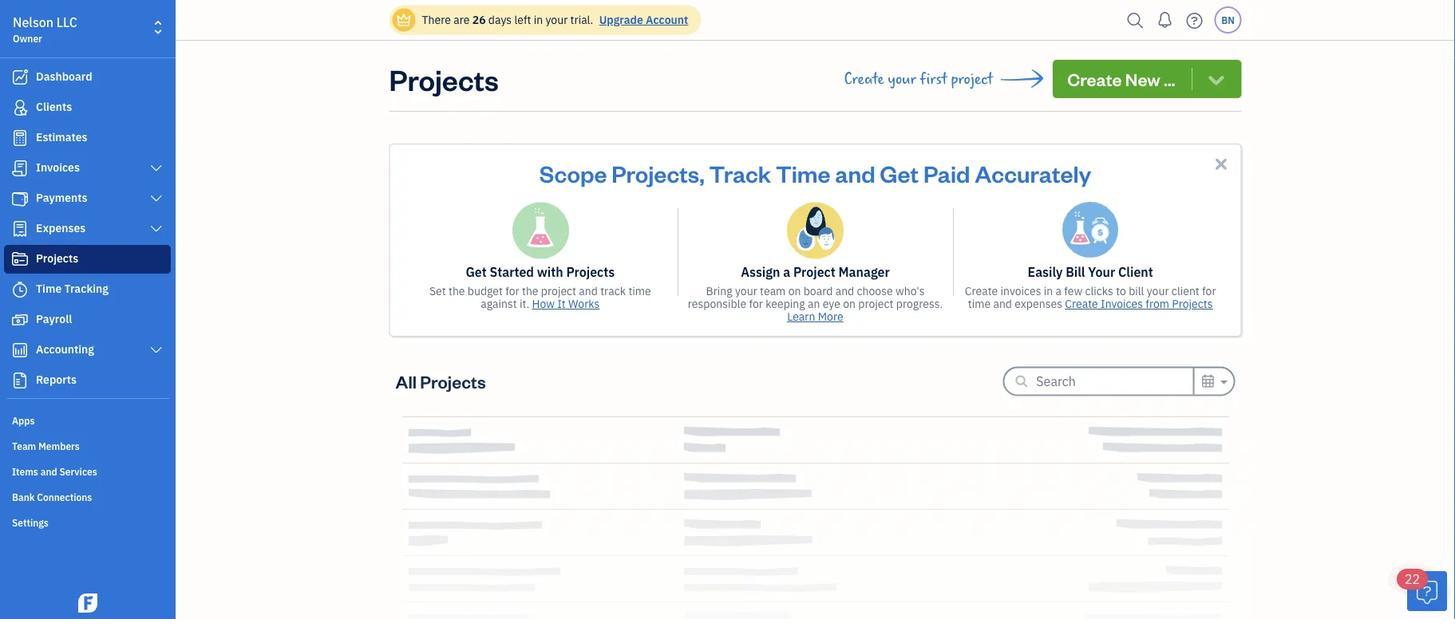 Task type: describe. For each thing, give the bounding box(es) containing it.
reports link
[[4, 367, 171, 395]]

scope projects, track time and get paid accurately
[[540, 158, 1092, 188]]

against
[[481, 297, 517, 311]]

client image
[[10, 100, 30, 116]]

client
[[1172, 284, 1200, 299]]

it.
[[520, 297, 530, 311]]

it
[[558, 297, 566, 311]]

client
[[1119, 264, 1154, 281]]

for inside set the budget for the project and track time against it.
[[506, 284, 520, 299]]

responsible
[[688, 297, 747, 311]]

your left 'first'
[[888, 70, 917, 88]]

time inside create invoices in a few clicks to bill your client for time and expenses
[[968, 297, 991, 311]]

track
[[601, 284, 626, 299]]

connections
[[37, 491, 92, 504]]

money image
[[10, 312, 30, 328]]

payment image
[[10, 191, 30, 207]]

create for create your first project
[[844, 70, 884, 88]]

clients
[[36, 99, 72, 114]]

left
[[515, 12, 531, 27]]

projects,
[[612, 158, 705, 188]]

create for create invoices from projects
[[1065, 297, 1098, 311]]

with
[[537, 264, 563, 281]]

project inside set the budget for the project and track time against it.
[[541, 284, 577, 299]]

expenses link
[[4, 215, 171, 244]]

invoices link
[[4, 154, 171, 183]]

who's
[[896, 284, 925, 299]]

search image
[[1123, 8, 1149, 32]]

in inside create invoices in a few clicks to bill your client for time and expenses
[[1044, 284, 1053, 299]]

invoices inside main element
[[36, 160, 80, 175]]

settings
[[12, 517, 49, 529]]

1 the from the left
[[449, 284, 465, 299]]

apps
[[12, 414, 35, 427]]

assign a project manager image
[[787, 202, 844, 260]]

get started with projects
[[466, 264, 615, 281]]

timer image
[[10, 282, 30, 298]]

expense image
[[10, 221, 30, 237]]

expenses
[[36, 221, 86, 236]]

payments link
[[4, 184, 171, 213]]

projects up track
[[566, 264, 615, 281]]

time inside main element
[[36, 281, 62, 296]]

for inside assign a project manager bring your team on board and choose who's responsible for keeping an eye on project progress. learn more
[[749, 297, 763, 311]]

2 horizontal spatial project
[[951, 70, 993, 88]]

bn button
[[1215, 6, 1242, 34]]

bill
[[1129, 284, 1145, 299]]

time tracking link
[[4, 275, 171, 304]]

estimates link
[[4, 124, 171, 153]]

days
[[489, 12, 512, 27]]

invoices
[[1001, 284, 1042, 299]]

and inside main element
[[40, 466, 57, 478]]

accurately
[[975, 158, 1092, 188]]

create your first project
[[844, 70, 993, 88]]

progress.
[[897, 297, 943, 311]]

to
[[1116, 284, 1127, 299]]

account
[[646, 12, 689, 27]]

caretdown image
[[1219, 372, 1228, 392]]

choose
[[857, 284, 893, 299]]

and up assign a project manager image
[[835, 158, 876, 188]]

tracking
[[64, 281, 109, 296]]

chevron large down image for invoices
[[149, 162, 164, 175]]

your inside create invoices in a few clicks to bill your client for time and expenses
[[1147, 284, 1169, 299]]

accounting
[[36, 342, 94, 357]]

items and services
[[12, 466, 97, 478]]

crown image
[[396, 12, 412, 28]]

payroll link
[[4, 306, 171, 335]]

how
[[532, 297, 555, 311]]

dashboard link
[[4, 63, 171, 92]]

team
[[12, 440, 36, 453]]

reports
[[36, 372, 77, 387]]

team members link
[[4, 434, 171, 458]]

clients link
[[4, 93, 171, 122]]

all projects
[[396, 370, 486, 393]]

bank connections link
[[4, 485, 171, 509]]

projects link
[[4, 245, 171, 274]]

26
[[472, 12, 486, 27]]

resource center badge image
[[1408, 572, 1448, 612]]

upgrade account link
[[596, 12, 689, 27]]

get started with projects image
[[512, 202, 569, 260]]

22 button
[[1397, 569, 1448, 612]]

create for create invoices in a few clicks to bill your client for time and expenses
[[965, 284, 998, 299]]

22
[[1405, 571, 1421, 588]]

bring
[[706, 284, 733, 299]]

2 the from the left
[[522, 284, 539, 299]]

create invoices in a few clicks to bill your client for time and expenses
[[965, 284, 1216, 311]]

dashboard
[[36, 69, 92, 84]]

nelson
[[13, 14, 54, 31]]

upgrade
[[599, 12, 643, 27]]



Task type: locate. For each thing, give the bounding box(es) containing it.
1 horizontal spatial get
[[880, 158, 919, 188]]

llc
[[57, 14, 77, 31]]

chevron large down image down invoices link at the top of the page
[[149, 192, 164, 205]]

chevron large down image for accounting
[[149, 344, 164, 357]]

easily bill your client
[[1028, 264, 1154, 281]]

and inside set the budget for the project and track time against it.
[[579, 284, 598, 299]]

0 horizontal spatial get
[[466, 264, 487, 281]]

paid
[[924, 158, 971, 188]]

and inside assign a project manager bring your team on board and choose who's responsible for keeping an eye on project progress. learn more
[[836, 284, 855, 299]]

started
[[490, 264, 534, 281]]

project down 'manager'
[[859, 297, 894, 311]]

0 vertical spatial chevron large down image
[[149, 162, 164, 175]]

create new … button
[[1053, 60, 1242, 98]]

first
[[920, 70, 948, 88]]

set
[[430, 284, 446, 299]]

track
[[709, 158, 771, 188]]

team members
[[12, 440, 80, 453]]

0 horizontal spatial for
[[506, 284, 520, 299]]

project inside assign a project manager bring your team on board and choose who's responsible for keeping an eye on project progress. learn more
[[859, 297, 894, 311]]

bn
[[1222, 14, 1235, 26]]

…
[[1164, 67, 1176, 90]]

more
[[818, 309, 844, 324]]

main element
[[0, 0, 216, 620]]

project down with at the top of the page
[[541, 284, 577, 299]]

report image
[[10, 373, 30, 389]]

2 horizontal spatial for
[[1203, 284, 1216, 299]]

set the budget for the project and track time against it.
[[430, 284, 651, 311]]

scope
[[540, 158, 607, 188]]

1 horizontal spatial on
[[843, 297, 856, 311]]

chevron large down image for payments
[[149, 192, 164, 205]]

on right team
[[789, 284, 801, 299]]

1 vertical spatial chevron large down image
[[149, 344, 164, 357]]

for left the it.
[[506, 284, 520, 299]]

easily
[[1028, 264, 1063, 281]]

chevron large down image
[[149, 223, 164, 236], [149, 344, 164, 357]]

1 chevron large down image from the top
[[149, 223, 164, 236]]

chevron large down image inside the expenses link
[[149, 223, 164, 236]]

time inside set the budget for the project and track time against it.
[[629, 284, 651, 299]]

project image
[[10, 252, 30, 267]]

for right client
[[1203, 284, 1216, 299]]

project
[[951, 70, 993, 88], [541, 284, 577, 299], [859, 297, 894, 311]]

projects right all
[[420, 370, 486, 393]]

and inside create invoices in a few clicks to bill your client for time and expenses
[[994, 297, 1012, 311]]

go to help image
[[1182, 8, 1208, 32]]

1 horizontal spatial for
[[749, 297, 763, 311]]

your right 'bill'
[[1147, 284, 1169, 299]]

expenses
[[1015, 297, 1063, 311]]

2 chevron large down image from the top
[[149, 192, 164, 205]]

estimates
[[36, 130, 87, 145]]

1 vertical spatial in
[[1044, 284, 1053, 299]]

and right items
[[40, 466, 57, 478]]

bank
[[12, 491, 35, 504]]

1 chevron large down image from the top
[[149, 162, 164, 175]]

team
[[760, 284, 786, 299]]

1 horizontal spatial project
[[859, 297, 894, 311]]

1 horizontal spatial in
[[1044, 284, 1053, 299]]

the down the get started with projects
[[522, 284, 539, 299]]

a left few
[[1056, 284, 1062, 299]]

accounting link
[[4, 336, 171, 365]]

1 vertical spatial chevron large down image
[[149, 192, 164, 205]]

all
[[396, 370, 417, 393]]

items
[[12, 466, 38, 478]]

bank connections
[[12, 491, 92, 504]]

for inside create invoices in a few clicks to bill your client for time and expenses
[[1203, 284, 1216, 299]]

are
[[454, 12, 470, 27]]

and left track
[[579, 284, 598, 299]]

1 horizontal spatial time
[[776, 158, 831, 188]]

time right track
[[629, 284, 651, 299]]

create inside create invoices in a few clicks to bill your client for time and expenses
[[965, 284, 998, 299]]

chevron large down image up reports 'link'
[[149, 344, 164, 357]]

2 chevron large down image from the top
[[149, 344, 164, 357]]

payroll
[[36, 312, 72, 327]]

chevron large down image inside accounting link
[[149, 344, 164, 357]]

on right the eye
[[843, 297, 856, 311]]

learn
[[788, 309, 816, 324]]

a inside create invoices in a few clicks to bill your client for time and expenses
[[1056, 284, 1062, 299]]

nelson llc owner
[[13, 14, 77, 45]]

time left invoices
[[968, 297, 991, 311]]

create
[[1068, 67, 1122, 90], [844, 70, 884, 88], [965, 284, 998, 299], [1065, 297, 1098, 311]]

0 horizontal spatial project
[[541, 284, 577, 299]]

and
[[835, 158, 876, 188], [579, 284, 598, 299], [836, 284, 855, 299], [994, 297, 1012, 311], [40, 466, 57, 478]]

invoice image
[[10, 160, 30, 176]]

your left trial. at top left
[[546, 12, 568, 27]]

clicks
[[1086, 284, 1114, 299]]

close image
[[1212, 155, 1231, 173]]

0 vertical spatial get
[[880, 158, 919, 188]]

time
[[629, 284, 651, 299], [968, 297, 991, 311]]

assign a project manager bring your team on board and choose who's responsible for keeping an eye on project progress. learn more
[[688, 264, 943, 324]]

chevron large down image up projects 'link'
[[149, 223, 164, 236]]

chart image
[[10, 343, 30, 359]]

chevron large down image
[[149, 162, 164, 175], [149, 192, 164, 205]]

services
[[59, 466, 97, 478]]

1 horizontal spatial the
[[522, 284, 539, 299]]

items and services link
[[4, 459, 171, 483]]

owner
[[13, 32, 42, 45]]

in down easily
[[1044, 284, 1053, 299]]

a
[[783, 264, 791, 281], [1056, 284, 1062, 299]]

a up team
[[783, 264, 791, 281]]

0 horizontal spatial a
[[783, 264, 791, 281]]

create left invoices
[[965, 284, 998, 299]]

project
[[794, 264, 836, 281]]

how it works
[[532, 297, 600, 311]]

the
[[449, 284, 465, 299], [522, 284, 539, 299]]

board
[[804, 284, 833, 299]]

dashboard image
[[10, 69, 30, 85]]

Search text field
[[1037, 369, 1193, 394]]

there are 26 days left in your trial. upgrade account
[[422, 12, 689, 27]]

notifications image
[[1153, 4, 1178, 36]]

in
[[534, 12, 543, 27], [1044, 284, 1053, 299]]

assign
[[741, 264, 780, 281]]

there
[[422, 12, 451, 27]]

0 horizontal spatial invoices
[[36, 160, 80, 175]]

an
[[808, 297, 820, 311]]

easily bill your client image
[[1063, 202, 1119, 258]]

new
[[1126, 67, 1161, 90]]

create down bill
[[1065, 297, 1098, 311]]

chevron large down image down estimates link
[[149, 162, 164, 175]]

get up budget
[[466, 264, 487, 281]]

manager
[[839, 264, 890, 281]]

project right 'first'
[[951, 70, 993, 88]]

from
[[1146, 297, 1170, 311]]

trial.
[[571, 12, 594, 27]]

works
[[569, 297, 600, 311]]

1 vertical spatial a
[[1056, 284, 1062, 299]]

1 horizontal spatial time
[[968, 297, 991, 311]]

chevron large down image for expenses
[[149, 223, 164, 236]]

your down assign
[[735, 284, 758, 299]]

time up assign a project manager image
[[776, 158, 831, 188]]

estimate image
[[10, 130, 30, 146]]

for
[[506, 284, 520, 299], [1203, 284, 1216, 299], [749, 297, 763, 311]]

0 horizontal spatial time
[[36, 281, 62, 296]]

0 horizontal spatial time
[[629, 284, 651, 299]]

keeping
[[766, 297, 805, 311]]

0 horizontal spatial on
[[789, 284, 801, 299]]

bill
[[1066, 264, 1086, 281]]

0 vertical spatial chevron large down image
[[149, 223, 164, 236]]

0 vertical spatial time
[[776, 158, 831, 188]]

create new …
[[1068, 67, 1176, 90]]

1 vertical spatial get
[[466, 264, 487, 281]]

your
[[1089, 264, 1116, 281]]

projects down there
[[389, 60, 499, 98]]

projects inside 'link'
[[36, 251, 78, 266]]

1 horizontal spatial a
[[1056, 284, 1062, 299]]

1 vertical spatial invoices
[[1101, 297, 1143, 311]]

apps link
[[4, 408, 171, 432]]

settings link
[[4, 510, 171, 534]]

create left 'first'
[[844, 70, 884, 88]]

projects right from
[[1172, 297, 1213, 311]]

0 vertical spatial in
[[534, 12, 543, 27]]

in right left
[[534, 12, 543, 27]]

for left keeping
[[749, 297, 763, 311]]

create invoices from projects
[[1065, 297, 1213, 311]]

time right the timer image
[[36, 281, 62, 296]]

create left new
[[1068, 67, 1122, 90]]

time
[[776, 158, 831, 188], [36, 281, 62, 296]]

calendar image
[[1201, 372, 1216, 391]]

get left paid
[[880, 158, 919, 188]]

and left expenses
[[994, 297, 1012, 311]]

chevrondown image
[[1206, 68, 1228, 90]]

0 horizontal spatial the
[[449, 284, 465, 299]]

your inside assign a project manager bring your team on board and choose who's responsible for keeping an eye on project progress. learn more
[[735, 284, 758, 299]]

on
[[789, 284, 801, 299], [843, 297, 856, 311]]

few
[[1065, 284, 1083, 299]]

create inside dropdown button
[[1068, 67, 1122, 90]]

1 horizontal spatial invoices
[[1101, 297, 1143, 311]]

invoices
[[36, 160, 80, 175], [1101, 297, 1143, 311]]

projects down expenses
[[36, 251, 78, 266]]

your
[[546, 12, 568, 27], [888, 70, 917, 88], [735, 284, 758, 299], [1147, 284, 1169, 299]]

eye
[[823, 297, 841, 311]]

0 horizontal spatial in
[[534, 12, 543, 27]]

budget
[[468, 284, 503, 299]]

0 vertical spatial invoices
[[36, 160, 80, 175]]

chevron large down image inside payments link
[[149, 192, 164, 205]]

the right set
[[449, 284, 465, 299]]

0 vertical spatial a
[[783, 264, 791, 281]]

and right board
[[836, 284, 855, 299]]

freshbooks image
[[75, 594, 101, 613]]

a inside assign a project manager bring your team on board and choose who's responsible for keeping an eye on project progress. learn more
[[783, 264, 791, 281]]

payments
[[36, 190, 87, 205]]

members
[[38, 440, 80, 453]]

1 vertical spatial time
[[36, 281, 62, 296]]

create for create new …
[[1068, 67, 1122, 90]]



Task type: vqa. For each thing, say whether or not it's contained in the screenshot.
Scope Projects, Track Time and Get Paid Accurately
yes



